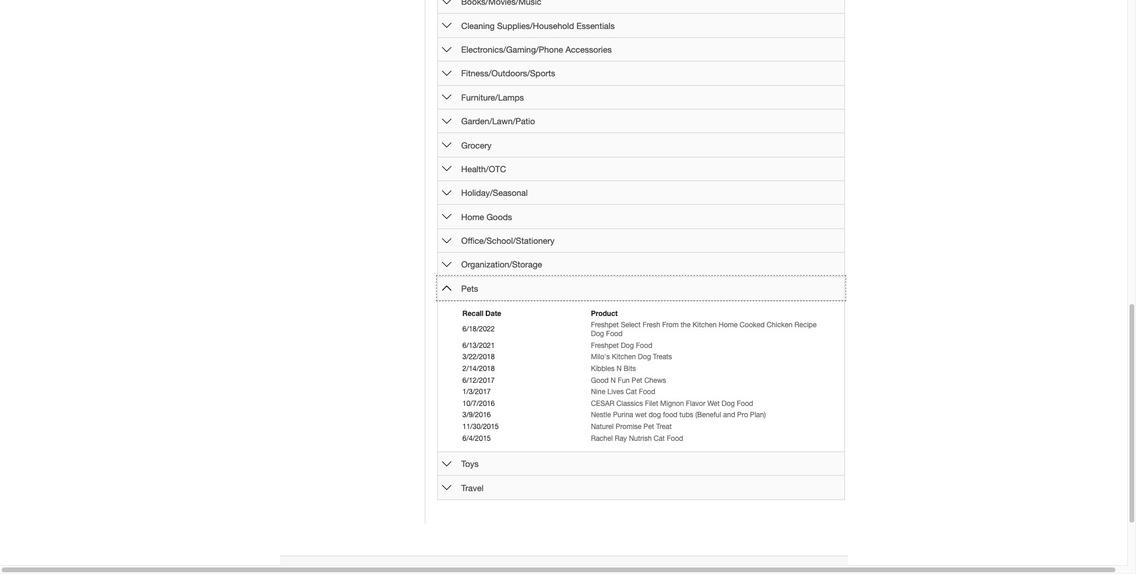 Task type: vqa. For each thing, say whether or not it's contained in the screenshot.
"accessories"
yes



Task type: locate. For each thing, give the bounding box(es) containing it.
good n fun pet chews
[[591, 376, 667, 385]]

travel
[[462, 483, 484, 493]]

kitchen right the the
[[693, 321, 717, 329]]

6/13/2021
[[463, 341, 495, 350]]

row down filet
[[462, 410, 829, 422]]

circle arrow e image
[[442, 21, 452, 30], [442, 69, 452, 78], [442, 140, 452, 150], [442, 188, 452, 198], [442, 212, 452, 222], [442, 236, 452, 245], [442, 459, 452, 469], [442, 483, 452, 493]]

plan)
[[751, 411, 766, 419]]

3 circle arrow e image from the top
[[442, 140, 452, 150]]

garden/lawn/patio
[[462, 116, 535, 126]]

1 vertical spatial kitchen
[[612, 353, 636, 361]]

1 vertical spatial cat
[[654, 434, 665, 443]]

3 circle arrow e image from the top
[[442, 93, 452, 102]]

1 horizontal spatial pet
[[644, 423, 655, 431]]

10 row from the top
[[462, 433, 829, 445]]

bits
[[624, 365, 636, 373]]

n for good
[[611, 376, 616, 385]]

dog down product
[[591, 330, 605, 338]]

8 circle arrow e image from the top
[[442, 483, 452, 493]]

kibbles n bits link
[[591, 365, 636, 373]]

2 freshpet from the top
[[591, 341, 619, 350]]

row up nutrish at the bottom
[[462, 422, 829, 433]]

cooked
[[740, 321, 765, 329]]

row up freshpet dog food link
[[462, 319, 829, 340]]

naturel promise pet treat link
[[591, 423, 672, 431]]

wet
[[708, 400, 720, 408]]

row down naturel promise pet treat link
[[462, 433, 829, 445]]

office/school/stationery
[[462, 236, 555, 246]]

naturel promise pet treat
[[591, 423, 672, 431]]

6 circle arrow e image from the top
[[442, 236, 452, 245]]

fresh
[[643, 321, 661, 329]]

freshpet down product
[[591, 321, 619, 329]]

n left bits
[[617, 365, 622, 373]]

garden/lawn/patio link
[[462, 116, 535, 126]]

row up bits
[[462, 352, 829, 364]]

2 circle arrow e image from the top
[[442, 69, 452, 78]]

4 circle arrow e image from the top
[[442, 116, 452, 126]]

wet
[[636, 411, 647, 419]]

row containing freshpet select fresh from the kitchen home cooked chicken recipe dog food
[[462, 319, 829, 340]]

5 circle arrow e image from the top
[[442, 164, 452, 174]]

freshpet inside freshpet select fresh from the kitchen home cooked chicken recipe dog food
[[591, 321, 619, 329]]

electronics/gaming/phone accessories link
[[462, 44, 612, 54]]

1 horizontal spatial n
[[617, 365, 622, 373]]

4 row from the top
[[462, 364, 829, 375]]

row up filet
[[462, 387, 829, 398]]

chews
[[645, 376, 667, 385]]

circle arrow e image for furniture/lamps
[[442, 93, 452, 102]]

2 row from the top
[[462, 340, 829, 352]]

circle arrow e image
[[442, 0, 452, 6], [442, 45, 452, 54], [442, 93, 452, 102], [442, 116, 452, 126], [442, 164, 452, 174], [442, 260, 452, 269]]

food
[[606, 330, 623, 338], [636, 341, 653, 350], [639, 388, 656, 396], [737, 400, 754, 408], [667, 434, 684, 443]]

dog up 'milo's kitchen dog treats' link
[[621, 341, 634, 350]]

5 circle arrow e image from the top
[[442, 212, 452, 222]]

ray
[[615, 434, 627, 443]]

n left fun
[[611, 376, 616, 385]]

1 circle arrow e image from the top
[[442, 21, 452, 30]]

travel link
[[462, 483, 484, 493]]

chicken
[[767, 321, 793, 329]]

fitness/outdoors/sports link
[[462, 68, 556, 78]]

6/4/2015
[[463, 434, 491, 443]]

0 vertical spatial freshpet
[[591, 321, 619, 329]]

dog left 'treats'
[[638, 353, 651, 361]]

5 row from the top
[[462, 375, 829, 387]]

4 circle arrow e image from the top
[[442, 188, 452, 198]]

1 horizontal spatial cat
[[654, 434, 665, 443]]

0 vertical spatial home
[[462, 212, 484, 222]]

circle arrow e image for fitness/outdoors/sports
[[442, 69, 452, 78]]

6 row from the top
[[462, 387, 829, 398]]

recipe
[[795, 321, 817, 329]]

milo's kitchen dog treats link
[[591, 353, 673, 361]]

6 circle arrow e image from the top
[[442, 260, 452, 269]]

office/school/stationery link
[[462, 236, 555, 246]]

tubs
[[680, 411, 694, 419]]

cat up classics
[[626, 388, 637, 396]]

0 vertical spatial cat
[[626, 388, 637, 396]]

filet
[[645, 400, 659, 408]]

row up wet
[[462, 398, 829, 410]]

circle arrow s image
[[442, 284, 452, 293]]

holiday/seasonal
[[462, 188, 528, 198]]

dog up and
[[722, 400, 735, 408]]

freshpet dog food
[[591, 341, 653, 350]]

cat down treat
[[654, 434, 665, 443]]

food up filet
[[639, 388, 656, 396]]

health/otc link
[[462, 164, 507, 174]]

0 vertical spatial n
[[617, 365, 622, 373]]

1 vertical spatial home
[[719, 321, 738, 329]]

promise
[[616, 423, 642, 431]]

circle arrow e image for grocery
[[442, 140, 452, 150]]

0 vertical spatial pet
[[632, 376, 643, 385]]

nine lives cat food
[[591, 388, 656, 396]]

1 vertical spatial n
[[611, 376, 616, 385]]

freshpet
[[591, 321, 619, 329], [591, 341, 619, 350]]

row containing 11/30/2015
[[462, 422, 829, 433]]

1/3/2017
[[463, 388, 491, 396]]

good
[[591, 376, 609, 385]]

row containing 6/13/2021
[[462, 340, 829, 352]]

3 row from the top
[[462, 352, 829, 364]]

0 horizontal spatial n
[[611, 376, 616, 385]]

freshpet select fresh from the kitchen home cooked chicken recipe dog food link
[[591, 321, 817, 338]]

7 circle arrow e image from the top
[[442, 459, 452, 469]]

dog
[[591, 330, 605, 338], [621, 341, 634, 350], [638, 353, 651, 361], [722, 400, 735, 408]]

0 horizontal spatial home
[[462, 212, 484, 222]]

pet right fun
[[632, 376, 643, 385]]

organization/storage link
[[462, 260, 542, 270]]

home left goods
[[462, 212, 484, 222]]

0 vertical spatial kitchen
[[693, 321, 717, 329]]

home left cooked
[[719, 321, 738, 329]]

rachel
[[591, 434, 613, 443]]

1 freshpet from the top
[[591, 321, 619, 329]]

pet
[[632, 376, 643, 385], [644, 423, 655, 431]]

furniture/lamps
[[462, 92, 524, 102]]

pet down dog
[[644, 423, 655, 431]]

row
[[462, 319, 829, 340], [462, 340, 829, 352], [462, 352, 829, 364], [462, 364, 829, 375], [462, 375, 829, 387], [462, 387, 829, 398], [462, 398, 829, 410], [462, 410, 829, 422], [462, 422, 829, 433], [462, 433, 829, 445]]

10/7/2016
[[463, 400, 495, 408]]

mignon
[[661, 400, 685, 408]]

cat
[[626, 388, 637, 396], [654, 434, 665, 443]]

n
[[617, 365, 622, 373], [611, 376, 616, 385]]

1 vertical spatial pet
[[644, 423, 655, 431]]

1 vertical spatial freshpet
[[591, 341, 619, 350]]

toys
[[462, 459, 479, 469]]

food up freshpet dog food
[[606, 330, 623, 338]]

8 row from the top
[[462, 410, 829, 422]]

electronics/gaming/phone accessories
[[462, 44, 612, 54]]

1 horizontal spatial home
[[719, 321, 738, 329]]

2 circle arrow e image from the top
[[442, 45, 452, 54]]

product
[[591, 309, 618, 318]]

circle arrow e image for toys
[[442, 459, 452, 469]]

1 horizontal spatial kitchen
[[693, 321, 717, 329]]

row containing 3/9/2016
[[462, 410, 829, 422]]

row containing 6/12/2017
[[462, 375, 829, 387]]

row up milo's kitchen dog treats
[[462, 340, 829, 352]]

1 row from the top
[[462, 319, 829, 340]]

circle arrow e image for organization/storage
[[442, 260, 452, 269]]

recall date
[[463, 309, 502, 318]]

holiday/seasonal link
[[462, 188, 528, 198]]

row containing 3/22/2018
[[462, 352, 829, 364]]

fun
[[618, 376, 630, 385]]

row down bits
[[462, 375, 829, 387]]

row containing 1/3/2017
[[462, 387, 829, 398]]

6/18/2022
[[463, 325, 495, 334]]

good n fun pet chews link
[[591, 376, 667, 385]]

kitchen
[[693, 321, 717, 329], [612, 353, 636, 361]]

7 row from the top
[[462, 398, 829, 410]]

row up chews
[[462, 364, 829, 375]]

supplies/household
[[497, 21, 574, 31]]

kitchen down freshpet dog food link
[[612, 353, 636, 361]]

freshpet up milo's
[[591, 341, 619, 350]]

9 row from the top
[[462, 422, 829, 433]]

circle arrow e image for electronics/gaming/phone accessories
[[442, 45, 452, 54]]



Task type: describe. For each thing, give the bounding box(es) containing it.
organization/storage
[[462, 260, 542, 270]]

flavor
[[686, 400, 706, 408]]

cesar classics filet mignon flavor wet dog food link
[[591, 400, 754, 408]]

grocery
[[462, 140, 492, 150]]

row containing 2/14/2018
[[462, 364, 829, 375]]

dog
[[649, 411, 661, 419]]

electronics/gaming/phone
[[462, 44, 564, 54]]

kibbles n bits
[[591, 365, 636, 373]]

nine
[[591, 388, 606, 396]]

treat
[[657, 423, 672, 431]]

goods
[[487, 212, 512, 222]]

row containing 10/7/2016
[[462, 398, 829, 410]]

circle arrow e image for holiday/seasonal
[[442, 188, 452, 198]]

the
[[681, 321, 691, 329]]

circle arrow e image for garden/lawn/patio
[[442, 116, 452, 126]]

food inside freshpet select fresh from the kitchen home cooked chicken recipe dog food
[[606, 330, 623, 338]]

2/14/2018
[[463, 365, 495, 373]]

accessories
[[566, 44, 612, 54]]

select
[[621, 321, 641, 329]]

pets
[[462, 283, 479, 294]]

circle arrow e image for cleaning supplies/household essentials
[[442, 21, 452, 30]]

and
[[724, 411, 736, 419]]

freshpet for freshpet select fresh from the kitchen home cooked chicken recipe dog food
[[591, 321, 619, 329]]

food up milo's kitchen dog treats
[[636, 341, 653, 350]]

rachel ray nutrish cat food link
[[591, 434, 684, 443]]

cesar
[[591, 400, 615, 408]]

cleaning
[[462, 21, 495, 31]]

freshpet for freshpet dog food
[[591, 341, 619, 350]]

nestle purina wet dog food tubs (beneful and pro plan) link
[[591, 411, 766, 419]]

nine lives cat food link
[[591, 388, 656, 396]]

nestle purina wet dog food tubs (beneful and pro plan)
[[591, 411, 766, 419]]

food down treat
[[667, 434, 684, 443]]

cesar classics filet mignon flavor wet dog food
[[591, 400, 754, 408]]

0 horizontal spatial kitchen
[[612, 353, 636, 361]]

cleaning supplies/household essentials link
[[462, 21, 615, 31]]

essentials
[[577, 21, 615, 31]]

6/12/2017
[[463, 376, 495, 385]]

nestle
[[591, 411, 611, 419]]

toys link
[[462, 459, 479, 469]]

kibbles
[[591, 365, 615, 373]]

3/9/2016
[[463, 411, 491, 419]]

date
[[486, 309, 502, 318]]

freshpet dog food link
[[591, 341, 653, 350]]

freshpet select fresh from the kitchen home cooked chicken recipe dog food
[[591, 321, 817, 338]]

n for kibbles
[[617, 365, 622, 373]]

circle arrow e image for health/otc
[[442, 164, 452, 174]]

home goods link
[[462, 212, 512, 222]]

home goods
[[462, 212, 512, 222]]

circle arrow e image for office/school/stationery
[[442, 236, 452, 245]]

purina
[[613, 411, 634, 419]]

fitness/outdoors/sports
[[462, 68, 556, 78]]

dog inside freshpet select fresh from the kitchen home cooked chicken recipe dog food
[[591, 330, 605, 338]]

home inside freshpet select fresh from the kitchen home cooked chicken recipe dog food
[[719, 321, 738, 329]]

classics
[[617, 400, 643, 408]]

0 horizontal spatial cat
[[626, 388, 637, 396]]

rachel ray nutrish cat food
[[591, 434, 684, 443]]

0 horizontal spatial pet
[[632, 376, 643, 385]]

pro
[[738, 411, 749, 419]]

1 circle arrow e image from the top
[[442, 0, 452, 6]]

kitchen inside freshpet select fresh from the kitchen home cooked chicken recipe dog food
[[693, 321, 717, 329]]

naturel
[[591, 423, 614, 431]]

nutrish
[[629, 434, 652, 443]]

furniture/lamps link
[[462, 92, 524, 102]]

food
[[663, 411, 678, 419]]

health/otc
[[462, 164, 507, 174]]

3/22/2018
[[463, 353, 495, 361]]

row containing 6/4/2015
[[462, 433, 829, 445]]

treats
[[653, 353, 673, 361]]

(beneful
[[696, 411, 722, 419]]

food up pro
[[737, 400, 754, 408]]

from
[[663, 321, 679, 329]]

circle arrow e image for travel
[[442, 483, 452, 493]]

milo's kitchen dog treats
[[591, 353, 673, 361]]

cleaning supplies/household essentials
[[462, 21, 615, 31]]

lives
[[608, 388, 624, 396]]

grocery link
[[462, 140, 492, 150]]

milo's
[[591, 353, 610, 361]]

circle arrow e image for home goods
[[442, 212, 452, 222]]

11/30/2015
[[463, 423, 499, 431]]

recall
[[463, 309, 484, 318]]

pets link
[[462, 283, 479, 294]]



